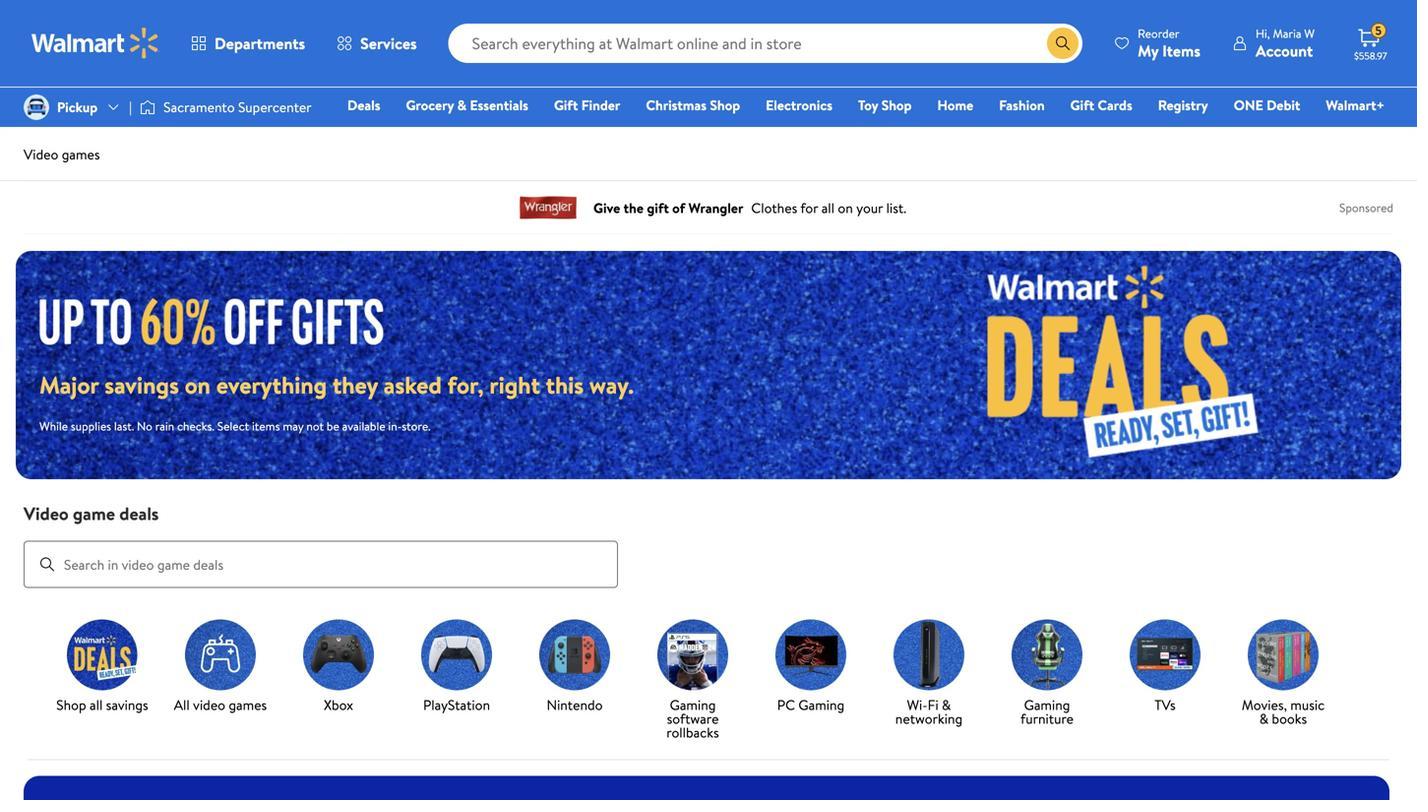 Task type: vqa. For each thing, say whether or not it's contained in the screenshot.
Electronics
yes



Task type: describe. For each thing, give the bounding box(es) containing it.
1 vertical spatial savings
[[106, 695, 148, 714]]

way.
[[589, 368, 634, 401]]

pickup
[[57, 97, 98, 117]]

services button
[[321, 20, 433, 67]]

5
[[1375, 22, 1382, 39]]

supplies
[[71, 418, 111, 434]]

networking
[[895, 709, 963, 728]]

all video games link
[[169, 620, 272, 716]]

no
[[137, 418, 152, 434]]

pc
[[777, 695, 795, 714]]

departments button
[[175, 20, 321, 67]]

 image for pickup
[[24, 94, 49, 120]]

hi, maria w account
[[1256, 25, 1315, 62]]

while
[[39, 418, 68, 434]]

grocery
[[406, 95, 454, 115]]

in-
[[388, 418, 402, 434]]

pc gaming image
[[775, 620, 846, 690]]

0 horizontal spatial &
[[457, 95, 467, 115]]

games inside "link"
[[229, 695, 267, 714]]

while supplies last. no rain checks. select items may not be available in-store.
[[39, 418, 431, 434]]

everything
[[216, 368, 327, 401]]

sponsored
[[1339, 199, 1394, 216]]

game
[[73, 501, 115, 526]]

pc gaming
[[777, 695, 845, 714]]

nintendo link
[[524, 620, 626, 716]]

one
[[1234, 95, 1263, 115]]

wi-fi & networking link
[[878, 620, 980, 730]]

items
[[252, 418, 280, 434]]

& for wi-fi & networking
[[942, 695, 951, 714]]

deals link
[[339, 94, 389, 116]]

gaming for software
[[670, 695, 716, 714]]

playstation image
[[421, 620, 492, 690]]

services
[[360, 32, 417, 54]]

gift for gift cards
[[1070, 95, 1094, 115]]

all video games
[[174, 695, 267, 714]]

asked
[[384, 368, 442, 401]]

gaming furniture image
[[1012, 620, 1083, 690]]

deals
[[119, 501, 159, 526]]

Search in video game deals search field
[[24, 541, 618, 588]]

gaming furniture link
[[996, 620, 1098, 730]]

fashion
[[999, 95, 1045, 115]]

gaming software rollbacks link
[[642, 620, 744, 744]]

tvs link
[[1114, 620, 1216, 716]]

xbox
[[324, 695, 353, 714]]

gift for gift finder
[[554, 95, 578, 115]]

playstation
[[423, 695, 490, 714]]

toy shop link
[[849, 94, 921, 116]]

essentials
[[470, 95, 528, 115]]

finder
[[581, 95, 620, 115]]

deals
[[347, 95, 380, 115]]

store.
[[402, 418, 431, 434]]

wi-
[[907, 695, 928, 714]]

gift finder link
[[545, 94, 629, 116]]

nintendo
[[547, 695, 603, 714]]

Video game deals search field
[[0, 501, 1417, 588]]

toy shop
[[858, 95, 912, 115]]

movies, music & book deals image
[[1248, 620, 1319, 690]]

electronics link
[[757, 94, 841, 116]]

christmas
[[646, 95, 707, 115]]

hi,
[[1256, 25, 1270, 42]]

christmas shop
[[646, 95, 740, 115]]

right
[[489, 368, 540, 401]]

grocery & essentials link
[[397, 94, 537, 116]]

0 horizontal spatial walmart black friday deals for days image
[[39, 295, 402, 345]]

maria
[[1273, 25, 1301, 42]]

video for video game deals
[[24, 501, 69, 526]]

gift finder
[[554, 95, 620, 115]]

walmart+ link
[[1317, 94, 1394, 116]]

this
[[546, 368, 584, 401]]

movies, music & books link
[[1232, 620, 1334, 730]]

rain
[[155, 418, 174, 434]]

& for movies, music & books
[[1259, 709, 1269, 728]]

video game deals
[[24, 501, 159, 526]]

home
[[937, 95, 973, 115]]

electronics
[[766, 95, 833, 115]]

video for video games
[[24, 145, 58, 164]]

fi
[[928, 695, 939, 714]]

shop all savings image
[[67, 620, 138, 690]]

nintendo image
[[539, 620, 610, 690]]

1 horizontal spatial walmart black friday deals for days image
[[863, 251, 1401, 479]]

gaming software rollbacks image
[[657, 620, 728, 690]]

 image for sacramento supercenter
[[140, 97, 156, 117]]

debit
[[1267, 95, 1300, 115]]



Task type: locate. For each thing, give the bounding box(es) containing it.
tvs
[[1155, 695, 1176, 714]]

gaming inside gaming software rollbacks
[[670, 695, 716, 714]]

my
[[1138, 40, 1159, 62]]

w
[[1304, 25, 1315, 42]]

1 video from the top
[[24, 145, 58, 164]]

furniture
[[1021, 709, 1074, 728]]

gift left cards
[[1070, 95, 1094, 115]]

0 vertical spatial savings
[[104, 368, 179, 401]]

registry link
[[1149, 94, 1217, 116]]

gift left finder
[[554, 95, 578, 115]]

shop all savings link
[[51, 620, 154, 716]]

0 horizontal spatial gift
[[554, 95, 578, 115]]

video games
[[24, 145, 100, 164]]

gaming inside gaming furniture
[[1024, 695, 1070, 714]]

video
[[193, 695, 225, 714]]

shop left the all
[[56, 695, 86, 714]]

1 gaming from the left
[[670, 695, 716, 714]]

games right video in the left bottom of the page
[[229, 695, 267, 714]]

playstation link
[[405, 620, 508, 716]]

account
[[1256, 40, 1313, 62]]

& right 'fi'
[[942, 695, 951, 714]]

1 horizontal spatial &
[[942, 695, 951, 714]]

departments
[[215, 32, 305, 54]]

tvs image
[[1130, 620, 1201, 690]]

video inside 'video game deals' search box
[[24, 501, 69, 526]]

major savings on everything they asked for, right this way.
[[39, 368, 634, 401]]

all video games image
[[185, 620, 256, 690]]

search icon image
[[1055, 35, 1071, 51]]

0 vertical spatial video
[[24, 145, 58, 164]]

last.
[[114, 418, 134, 434]]

walmart image
[[31, 28, 159, 59]]

on
[[185, 368, 211, 401]]

shop for toy shop
[[881, 95, 912, 115]]

walmart+
[[1326, 95, 1385, 115]]

registry
[[1158, 95, 1208, 115]]

gaming right the pc
[[798, 695, 845, 714]]

cards
[[1098, 95, 1132, 115]]

2 horizontal spatial shop
[[881, 95, 912, 115]]

all
[[174, 695, 190, 714]]

available
[[342, 418, 385, 434]]

supercenter
[[238, 97, 312, 117]]

2 horizontal spatial gaming
[[1024, 695, 1070, 714]]

savings up the no
[[104, 368, 179, 401]]

gift cards
[[1070, 95, 1132, 115]]

0 horizontal spatial shop
[[56, 695, 86, 714]]

0 vertical spatial games
[[62, 145, 100, 164]]

savings right the all
[[106, 695, 148, 714]]

rollbacks
[[667, 723, 719, 742]]

& inside movies, music & books
[[1259, 709, 1269, 728]]

Search search field
[[448, 24, 1083, 63]]

major
[[39, 368, 99, 401]]

reorder
[[1138, 25, 1180, 42]]

2 horizontal spatial &
[[1259, 709, 1269, 728]]

items
[[1162, 40, 1201, 62]]

movies, music & books
[[1242, 695, 1325, 728]]

games down pickup
[[62, 145, 100, 164]]

1 horizontal spatial shop
[[710, 95, 740, 115]]

gaming software rollbacks
[[667, 695, 719, 742]]

shop all savings
[[56, 695, 148, 714]]

gaming for furniture
[[1024, 695, 1070, 714]]

christmas shop link
[[637, 94, 749, 116]]

one debit link
[[1225, 94, 1309, 116]]

$558.97
[[1354, 49, 1387, 62]]

video down pickup
[[24, 145, 58, 164]]

sacramento
[[163, 97, 235, 117]]

& left books on the bottom right of page
[[1259, 709, 1269, 728]]

Walmart Site-Wide search field
[[448, 24, 1083, 63]]

video left "game"
[[24, 501, 69, 526]]

 image
[[24, 94, 49, 120], [140, 97, 156, 117]]

shop for christmas shop
[[710, 95, 740, 115]]

1 gift from the left
[[554, 95, 578, 115]]

they
[[333, 368, 378, 401]]

one debit
[[1234, 95, 1300, 115]]

&
[[457, 95, 467, 115], [942, 695, 951, 714], [1259, 709, 1269, 728]]

video
[[24, 145, 58, 164], [24, 501, 69, 526]]

pc gaming link
[[760, 620, 862, 716]]

2 video from the top
[[24, 501, 69, 526]]

walmart black friday deals for days image
[[863, 251, 1401, 479], [39, 295, 402, 345]]

gaming furniture
[[1021, 695, 1074, 728]]

2 gift from the left
[[1070, 95, 1094, 115]]

xbox link
[[287, 620, 390, 716]]

grocery & essentials
[[406, 95, 528, 115]]

toy
[[858, 95, 878, 115]]

2 gaming from the left
[[798, 695, 845, 714]]

music
[[1290, 695, 1325, 714]]

gift inside 'link'
[[1070, 95, 1094, 115]]

0 horizontal spatial  image
[[24, 94, 49, 120]]

shop right toy
[[881, 95, 912, 115]]

1 horizontal spatial gift
[[1070, 95, 1094, 115]]

gift
[[554, 95, 578, 115], [1070, 95, 1094, 115]]

for,
[[447, 368, 484, 401]]

movies,
[[1242, 695, 1287, 714]]

1 vertical spatial games
[[229, 695, 267, 714]]

xbox image
[[303, 620, 374, 690]]

1 horizontal spatial games
[[229, 695, 267, 714]]

be
[[327, 418, 339, 434]]

gaming up rollbacks
[[670, 695, 716, 714]]

& inside wi-fi & networking
[[942, 695, 951, 714]]

wi-fi & networking image
[[894, 620, 964, 690]]

gaming
[[670, 695, 716, 714], [798, 695, 845, 714], [1024, 695, 1070, 714]]

search image
[[39, 557, 55, 572]]

games
[[62, 145, 100, 164], [229, 695, 267, 714]]

3 gaming from the left
[[1024, 695, 1070, 714]]

gift cards link
[[1061, 94, 1141, 116]]

savings
[[104, 368, 179, 401], [106, 695, 148, 714]]

books
[[1272, 709, 1307, 728]]

home link
[[929, 94, 982, 116]]

1 horizontal spatial  image
[[140, 97, 156, 117]]

select
[[217, 418, 249, 434]]

 image right |
[[140, 97, 156, 117]]

 image left pickup
[[24, 94, 49, 120]]

shop right christmas
[[710, 95, 740, 115]]

& right grocery
[[457, 95, 467, 115]]

0 horizontal spatial gaming
[[670, 695, 716, 714]]

|
[[129, 97, 132, 117]]

0 horizontal spatial games
[[62, 145, 100, 164]]

not
[[306, 418, 324, 434]]

1 horizontal spatial gaming
[[798, 695, 845, 714]]

wi-fi & networking
[[895, 695, 963, 728]]

1 vertical spatial video
[[24, 501, 69, 526]]

gaming down gaming furniture image
[[1024, 695, 1070, 714]]

reorder my items
[[1138, 25, 1201, 62]]

software
[[667, 709, 719, 728]]

all
[[90, 695, 103, 714]]



